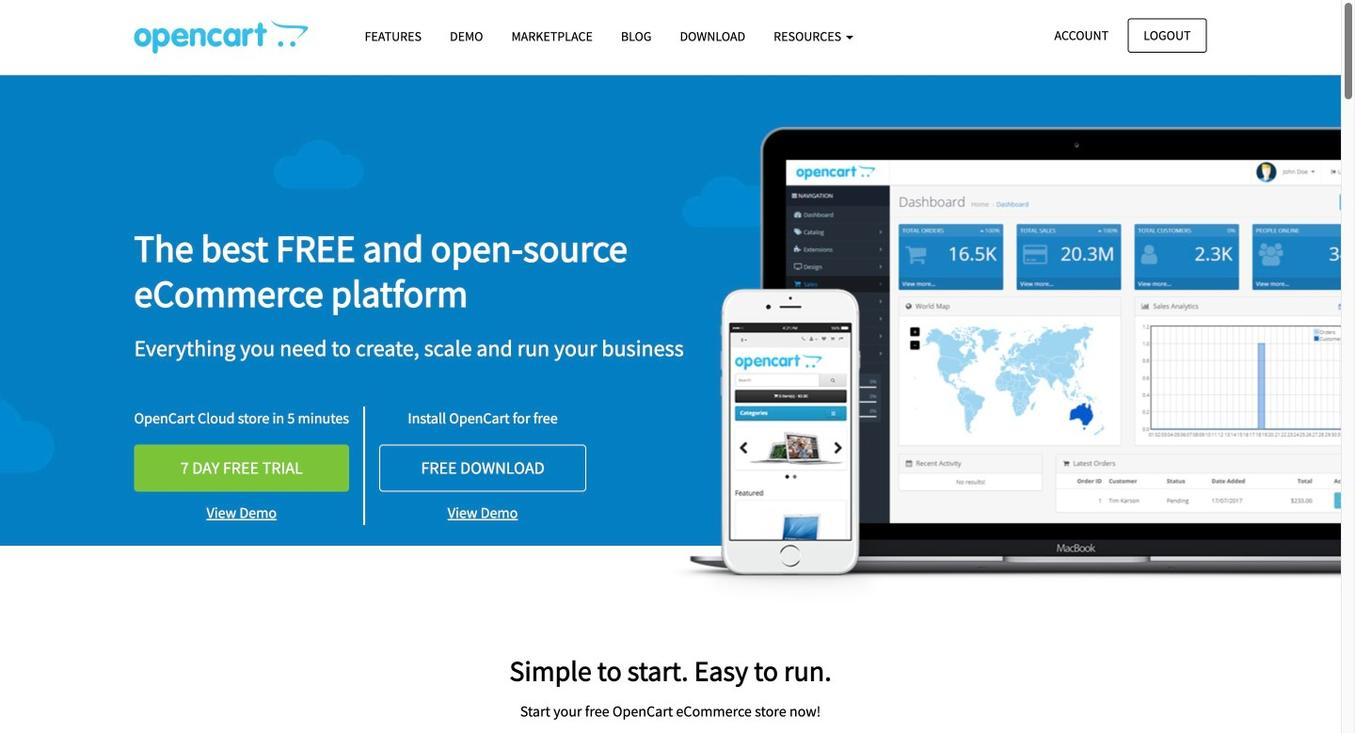 Task type: vqa. For each thing, say whether or not it's contained in the screenshot.
'to'
no



Task type: locate. For each thing, give the bounding box(es) containing it.
opencart - open source shopping cart solution image
[[134, 20, 308, 54]]



